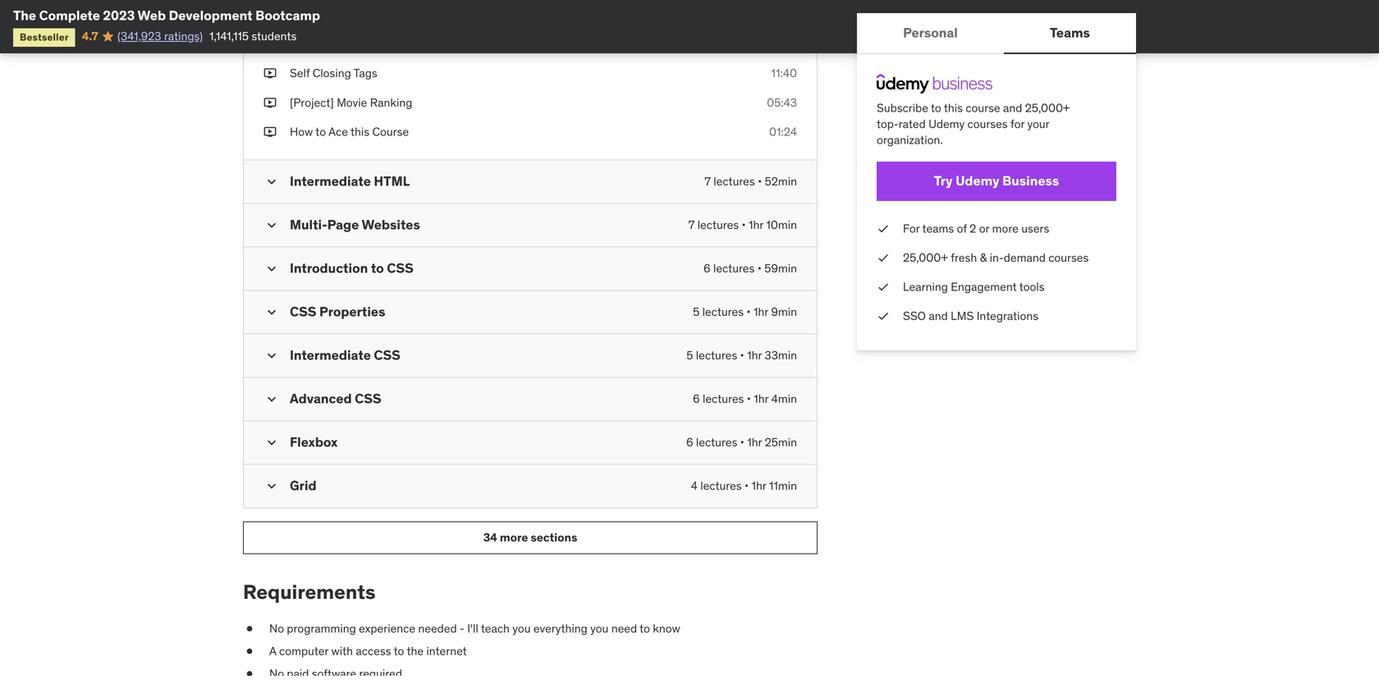 Task type: locate. For each thing, give the bounding box(es) containing it.
small image
[[264, 174, 280, 190], [264, 217, 280, 234], [264, 304, 280, 321], [264, 391, 280, 408]]

• left 59min in the top of the page
[[758, 261, 762, 276]]

1 horizontal spatial 25,000+
[[1026, 101, 1071, 115]]

3 small image from the top
[[264, 435, 280, 451]]

1 horizontal spatial you
[[591, 622, 609, 636]]

1hr left 25min
[[748, 435, 762, 450]]

[project] movie ranking
[[290, 95, 413, 110]]

xsmall image
[[264, 36, 277, 52], [264, 65, 277, 82], [264, 95, 277, 111], [877, 221, 890, 237], [877, 279, 890, 295], [877, 308, 890, 325], [243, 621, 256, 637]]

more right or
[[993, 221, 1019, 236]]

needed
[[418, 622, 457, 636]]

0 vertical spatial and
[[1004, 101, 1023, 115]]

6 lectures • 1hr 25min
[[687, 435, 798, 450]]

intermediate up page
[[290, 173, 371, 190]]

elements up html paragraph elements
[[369, 7, 418, 22]]

and up for
[[1004, 101, 1023, 115]]

1hr left 33min
[[748, 348, 762, 363]]

0 horizontal spatial you
[[513, 622, 531, 636]]

xsmall image for html paragraph elements
[[264, 36, 277, 52]]

requirements
[[243, 580, 376, 605]]

1 horizontal spatial 7
[[705, 174, 711, 189]]

heading
[[323, 7, 367, 22]]

xsmall image left no
[[243, 621, 256, 637]]

3 small image from the top
[[264, 304, 280, 321]]

i'll
[[468, 622, 479, 636]]

computer
[[279, 644, 329, 659]]

lectures for advanced css
[[703, 392, 744, 407]]

1hr left 4min
[[754, 392, 769, 407]]

0 vertical spatial courses
[[968, 117, 1008, 131]]

udemy right try
[[956, 173, 1000, 189]]

5 for css properties
[[693, 305, 700, 320]]

25,000+ inside subscribe to this course and 25,000+ top‑rated udemy courses for your organization.
[[1026, 101, 1071, 115]]

learning
[[903, 280, 949, 294]]

2 intermediate from the top
[[290, 347, 371, 364]]

teach
[[481, 622, 510, 636]]

0 vertical spatial 5
[[693, 305, 700, 320]]

or
[[980, 221, 990, 236]]

udemy business image
[[877, 74, 993, 94]]

4.7
[[82, 29, 98, 43]]

xsmall image down bootcamp
[[264, 36, 277, 52]]

4 small image from the top
[[264, 391, 280, 408]]

• for flexbox
[[741, 435, 745, 450]]

lectures down 7 lectures • 1hr 10min
[[714, 261, 755, 276]]

you
[[513, 622, 531, 636], [591, 622, 609, 636]]

need
[[612, 622, 637, 636]]

udemy inside subscribe to this course and 25,000+ top‑rated udemy courses for your organization.
[[929, 117, 965, 131]]

0 horizontal spatial 25,000+
[[903, 250, 949, 265]]

5 for intermediate css
[[687, 348, 694, 363]]

courses
[[968, 117, 1008, 131], [1049, 250, 1089, 265]]

0 vertical spatial intermediate
[[290, 173, 371, 190]]

7 lectures • 52min
[[705, 174, 798, 189]]

udemy
[[929, 117, 965, 131], [956, 173, 1000, 189]]

small image for intermediate
[[264, 174, 280, 190]]

everything
[[534, 622, 588, 636]]

xsmall image for no programming experience needed - i'll teach you everything you need to know
[[243, 621, 256, 637]]

• left 33min
[[740, 348, 745, 363]]

1 vertical spatial this
[[351, 124, 370, 139]]

css properties
[[290, 304, 386, 320]]

lectures for introduction to css
[[714, 261, 755, 276]]

to inside subscribe to this course and 25,000+ top‑rated udemy courses for your organization.
[[931, 101, 942, 115]]

self closing tags
[[290, 66, 378, 81]]

the complete 2023 web development bootcamp
[[13, 7, 320, 24]]

small image left advanced
[[264, 391, 280, 408]]

• left 25min
[[741, 435, 745, 450]]

• left 4min
[[747, 392, 751, 407]]

1 horizontal spatial courses
[[1049, 250, 1089, 265]]

small image left grid at left
[[264, 478, 280, 495]]

in-
[[990, 250, 1004, 265]]

lectures for intermediate html
[[714, 174, 755, 189]]

1hr left 10min
[[749, 218, 764, 232]]

6 lectures • 59min
[[704, 261, 798, 276]]

1 vertical spatial html
[[290, 37, 320, 51]]

0 vertical spatial 6
[[704, 261, 711, 276]]

0 vertical spatial udemy
[[929, 117, 965, 131]]

students
[[252, 29, 297, 43]]

this right ace
[[351, 124, 370, 139]]

lectures up 5 lectures • 1hr 33min
[[703, 305, 744, 320]]

0 vertical spatial this
[[944, 101, 963, 115]]

0 vertical spatial html
[[290, 7, 320, 22]]

34 more sections button
[[243, 522, 818, 555]]

1 intermediate from the top
[[290, 173, 371, 190]]

try udemy business link
[[877, 162, 1117, 201]]

web
[[138, 7, 166, 24]]

5
[[693, 305, 700, 320], [687, 348, 694, 363]]

with
[[331, 644, 353, 659]]

small image left intermediate css at the left bottom
[[264, 348, 280, 364]]

1 small image from the top
[[264, 261, 280, 277]]

0 horizontal spatial more
[[500, 531, 528, 545]]

to for ace
[[316, 124, 326, 139]]

0 horizontal spatial courses
[[968, 117, 1008, 131]]

1 vertical spatial 25,000+
[[903, 250, 949, 265]]

this left course
[[944, 101, 963, 115]]

2
[[970, 221, 977, 236]]

• left the 9min
[[747, 305, 751, 320]]

1 vertical spatial udemy
[[956, 173, 1000, 189]]

• for grid
[[745, 479, 749, 494]]

organization.
[[877, 133, 943, 148]]

2 small image from the top
[[264, 217, 280, 234]]

xsmall image left learning
[[877, 279, 890, 295]]

xsmall image for sso and lms integrations
[[877, 308, 890, 325]]

grid
[[290, 478, 317, 494]]

xsmall image
[[264, 7, 277, 23], [264, 124, 277, 140], [877, 250, 890, 266], [243, 644, 256, 660], [243, 667, 256, 677]]

1hr for advanced
[[754, 392, 769, 407]]

to left ace
[[316, 124, 326, 139]]

1 vertical spatial more
[[500, 531, 528, 545]]

html up students
[[290, 7, 320, 22]]

to down udemy business image
[[931, 101, 942, 115]]

0 horizontal spatial 7
[[689, 218, 695, 232]]

experience
[[359, 622, 416, 636]]

2 vertical spatial html
[[374, 173, 410, 190]]

courses right demand
[[1049, 250, 1089, 265]]

0 vertical spatial elements
[[369, 7, 418, 22]]

programming
[[287, 622, 356, 636]]

small image left css properties
[[264, 304, 280, 321]]

how
[[290, 124, 313, 139]]

intermediate html
[[290, 173, 410, 190]]

no programming experience needed - i'll teach you everything you need to know
[[269, 622, 681, 636]]

small image for grid
[[264, 478, 280, 495]]

0 vertical spatial 7
[[705, 174, 711, 189]]

xsmall image left for
[[877, 221, 890, 237]]

small image for intermediate css
[[264, 348, 280, 364]]

elements right paragraph
[[379, 37, 428, 51]]

and right sso
[[929, 309, 948, 324]]

25,000+ up your
[[1026, 101, 1071, 115]]

1 small image from the top
[[264, 174, 280, 190]]

0 horizontal spatial and
[[929, 309, 948, 324]]

access
[[356, 644, 391, 659]]

lectures up 7 lectures • 1hr 10min
[[714, 174, 755, 189]]

1hr
[[749, 218, 764, 232], [754, 305, 769, 320], [748, 348, 762, 363], [754, 392, 769, 407], [748, 435, 762, 450], [752, 479, 767, 494]]

css left properties
[[290, 304, 317, 320]]

this
[[944, 101, 963, 115], [351, 124, 370, 139]]

know
[[653, 622, 681, 636]]

small image left the flexbox
[[264, 435, 280, 451]]

udemy up the organization.
[[929, 117, 965, 131]]

1 vertical spatial 7
[[689, 218, 695, 232]]

sections
[[531, 531, 578, 545]]

25min
[[765, 435, 798, 450]]

• left 11min
[[745, 479, 749, 494]]

[project]
[[290, 95, 334, 110]]

html up self
[[290, 37, 320, 51]]

advanced
[[290, 391, 352, 407]]

small image left intermediate html
[[264, 174, 280, 190]]

5 up 6 lectures • 1hr 4min
[[687, 348, 694, 363]]

•
[[758, 174, 762, 189], [742, 218, 746, 232], [758, 261, 762, 276], [747, 305, 751, 320], [740, 348, 745, 363], [747, 392, 751, 407], [741, 435, 745, 450], [745, 479, 749, 494]]

52min
[[765, 174, 798, 189]]

xsmall image for html heading elements
[[264, 7, 277, 23]]

html up 'websites' in the left top of the page
[[374, 173, 410, 190]]

• for intermediate html
[[758, 174, 762, 189]]

1 vertical spatial intermediate
[[290, 347, 371, 364]]

to
[[931, 101, 942, 115], [316, 124, 326, 139], [371, 260, 384, 277], [640, 622, 650, 636], [394, 644, 404, 659]]

4
[[691, 479, 698, 494]]

xsmall image left sso
[[877, 308, 890, 325]]

6 up 6 lectures • 1hr 25min
[[693, 392, 700, 407]]

xsmall image for 25,000+ fresh & in-demand courses
[[877, 250, 890, 266]]

css down properties
[[374, 347, 401, 364]]

courses down course
[[968, 117, 1008, 131]]

1hr left the 9min
[[754, 305, 769, 320]]

more
[[993, 221, 1019, 236], [500, 531, 528, 545]]

1 horizontal spatial this
[[944, 101, 963, 115]]

1 vertical spatial elements
[[379, 37, 428, 51]]

try udemy business
[[934, 173, 1060, 189]]

small image left multi-
[[264, 217, 280, 234]]

1 horizontal spatial and
[[1004, 101, 1023, 115]]

xsmall image for learning engagement tools
[[877, 279, 890, 295]]

25,000+ up learning
[[903, 250, 949, 265]]

you right teach
[[513, 622, 531, 636]]

more right 34
[[500, 531, 528, 545]]

lectures right the 4
[[701, 479, 742, 494]]

1 horizontal spatial more
[[993, 221, 1019, 236]]

&
[[980, 250, 987, 265]]

elements for html heading elements
[[369, 7, 418, 22]]

lectures up the 4
[[696, 435, 738, 450]]

2 small image from the top
[[264, 348, 280, 364]]

• for css properties
[[747, 305, 751, 320]]

small image
[[264, 261, 280, 277], [264, 348, 280, 364], [264, 435, 280, 451], [264, 478, 280, 495]]

a computer with access to the internet
[[269, 644, 467, 659]]

7 for multi-page websites
[[689, 218, 695, 232]]

6 up the 4
[[687, 435, 694, 450]]

movie
[[337, 95, 367, 110]]

you left the need
[[591, 622, 609, 636]]

1 vertical spatial 5
[[687, 348, 694, 363]]

2 vertical spatial 6
[[687, 435, 694, 450]]

• for introduction to css
[[758, 261, 762, 276]]

• left 52min
[[758, 174, 762, 189]]

• left 10min
[[742, 218, 746, 232]]

teams
[[923, 221, 955, 236]]

courses inside subscribe to this course and 25,000+ top‑rated udemy courses for your organization.
[[968, 117, 1008, 131]]

lectures for css properties
[[703, 305, 744, 320]]

1 vertical spatial 6
[[693, 392, 700, 407]]

4 small image from the top
[[264, 478, 280, 495]]

course
[[966, 101, 1001, 115]]

5 up 5 lectures • 1hr 33min
[[693, 305, 700, 320]]

html
[[290, 7, 320, 22], [290, 37, 320, 51], [374, 173, 410, 190]]

5 lectures • 1hr 9min
[[693, 305, 798, 320]]

0 vertical spatial 25,000+
[[1026, 101, 1071, 115]]

engagement
[[951, 280, 1017, 294]]

small image left introduction
[[264, 261, 280, 277]]

tab list
[[857, 13, 1137, 54]]

bootcamp
[[256, 7, 320, 24]]

25,000+ fresh & in-demand courses
[[903, 250, 1089, 265]]

small image for multi-
[[264, 217, 280, 234]]

introduction to css
[[290, 260, 414, 277]]

lectures up 6 lectures • 59min
[[698, 218, 739, 232]]

lectures up 6 lectures • 1hr 25min
[[703, 392, 744, 407]]

lectures up 6 lectures • 1hr 4min
[[696, 348, 738, 363]]

to down 'websites' in the left top of the page
[[371, 260, 384, 277]]

6 down 7 lectures • 1hr 10min
[[704, 261, 711, 276]]

11:40
[[772, 66, 798, 81]]

1 vertical spatial and
[[929, 309, 948, 324]]

intermediate up advanced css
[[290, 347, 371, 364]]

to for css
[[371, 260, 384, 277]]

1hr for multi-
[[749, 218, 764, 232]]

to right the need
[[640, 622, 650, 636]]

25,000+
[[1026, 101, 1071, 115], [903, 250, 949, 265]]

ranking
[[370, 95, 413, 110]]

7 for intermediate html
[[705, 174, 711, 189]]



Task type: vqa. For each thing, say whether or not it's contained in the screenshot.


Task type: describe. For each thing, give the bounding box(es) containing it.
html heading elements
[[290, 7, 418, 22]]

9min
[[772, 305, 798, 320]]

the
[[13, 7, 36, 24]]

integrations
[[977, 309, 1039, 324]]

small image for flexbox
[[264, 435, 280, 451]]

1,141,115
[[209, 29, 249, 43]]

closing
[[313, 66, 351, 81]]

4 lectures • 1hr 11min
[[691, 479, 798, 494]]

flexbox
[[290, 434, 338, 451]]

subscribe
[[877, 101, 929, 115]]

34 more sections
[[484, 531, 578, 545]]

udemy inside try udemy business link
[[956, 173, 1000, 189]]

0 horizontal spatial this
[[351, 124, 370, 139]]

css right advanced
[[355, 391, 382, 407]]

websites
[[362, 216, 420, 233]]

ace
[[329, 124, 348, 139]]

html for html heading elements
[[290, 7, 320, 22]]

xsmall image left self
[[264, 65, 277, 82]]

for teams of 2 or more users
[[903, 221, 1050, 236]]

1hr left 11min
[[752, 479, 767, 494]]

xsmall image for for teams of 2 or more users
[[877, 221, 890, 237]]

6 lectures • 1hr 4min
[[693, 392, 798, 407]]

1hr for css
[[754, 305, 769, 320]]

33min
[[765, 348, 798, 363]]

ratings)
[[164, 29, 203, 43]]

• for multi-page websites
[[742, 218, 746, 232]]

lectures for grid
[[701, 479, 742, 494]]

advanced css
[[290, 391, 382, 407]]

teams
[[1050, 24, 1091, 41]]

7 lectures • 1hr 10min
[[689, 218, 798, 232]]

tab list containing personal
[[857, 13, 1137, 54]]

self
[[290, 66, 310, 81]]

for
[[1011, 117, 1025, 131]]

5 lectures • 1hr 33min
[[687, 348, 798, 363]]

sso
[[903, 309, 926, 324]]

(341,923
[[118, 29, 161, 43]]

small image for introduction to css
[[264, 261, 280, 277]]

tools
[[1020, 280, 1045, 294]]

to for this
[[931, 101, 942, 115]]

34
[[484, 531, 498, 545]]

0 vertical spatial more
[[993, 221, 1019, 236]]

html paragraph elements
[[290, 37, 428, 51]]

10min
[[767, 218, 798, 232]]

top‑rated
[[877, 117, 926, 131]]

and inside subscribe to this course and 25,000+ top‑rated udemy courses for your organization.
[[1004, 101, 1023, 115]]

lectures for multi-page websites
[[698, 218, 739, 232]]

lectures for flexbox
[[696, 435, 738, 450]]

sso and lms integrations
[[903, 309, 1039, 324]]

properties
[[320, 304, 386, 320]]

05:43
[[767, 95, 798, 110]]

xsmall image left '[project]'
[[264, 95, 277, 111]]

course
[[372, 124, 409, 139]]

2 you from the left
[[591, 622, 609, 636]]

multi-
[[290, 216, 327, 233]]

teams button
[[1004, 13, 1137, 53]]

paragraph
[[323, 37, 376, 51]]

lms
[[951, 309, 974, 324]]

this inside subscribe to this course and 25,000+ top‑rated udemy courses for your organization.
[[944, 101, 963, 115]]

01:24
[[770, 124, 798, 139]]

internet
[[427, 644, 467, 659]]

your
[[1028, 117, 1050, 131]]

1,141,115 students
[[209, 29, 297, 43]]

users
[[1022, 221, 1050, 236]]

multi-page websites
[[290, 216, 420, 233]]

lectures for intermediate css
[[696, 348, 738, 363]]

development
[[169, 7, 253, 24]]

2023
[[103, 7, 135, 24]]

to left the
[[394, 644, 404, 659]]

6 for css
[[693, 392, 700, 407]]

intermediate for intermediate css
[[290, 347, 371, 364]]

personal
[[904, 24, 958, 41]]

small image for css
[[264, 304, 280, 321]]

the
[[407, 644, 424, 659]]

complete
[[39, 7, 100, 24]]

for
[[903, 221, 920, 236]]

1hr for intermediate
[[748, 348, 762, 363]]

business
[[1003, 173, 1060, 189]]

(341,923 ratings)
[[118, 29, 203, 43]]

elements for html paragraph elements
[[379, 37, 428, 51]]

demand
[[1004, 250, 1046, 265]]

a
[[269, 644, 277, 659]]

xsmall image for a computer with access to the internet
[[243, 644, 256, 660]]

• for advanced css
[[747, 392, 751, 407]]

59min
[[765, 261, 798, 276]]

css down 'websites' in the left top of the page
[[387, 260, 414, 277]]

html for html paragraph elements
[[290, 37, 320, 51]]

6 for to
[[704, 261, 711, 276]]

more inside 34 more sections button
[[500, 531, 528, 545]]

how to ace this course
[[290, 124, 409, 139]]

intermediate for intermediate html
[[290, 173, 371, 190]]

of
[[957, 221, 967, 236]]

learning engagement tools
[[903, 280, 1045, 294]]

1 vertical spatial courses
[[1049, 250, 1089, 265]]

introduction
[[290, 260, 368, 277]]

personal button
[[857, 13, 1004, 53]]

tags
[[354, 66, 378, 81]]

small image for advanced
[[264, 391, 280, 408]]

subscribe to this course and 25,000+ top‑rated udemy courses for your organization.
[[877, 101, 1071, 148]]

• for intermediate css
[[740, 348, 745, 363]]

bestseller
[[20, 31, 69, 43]]

1 you from the left
[[513, 622, 531, 636]]

fresh
[[951, 250, 978, 265]]



